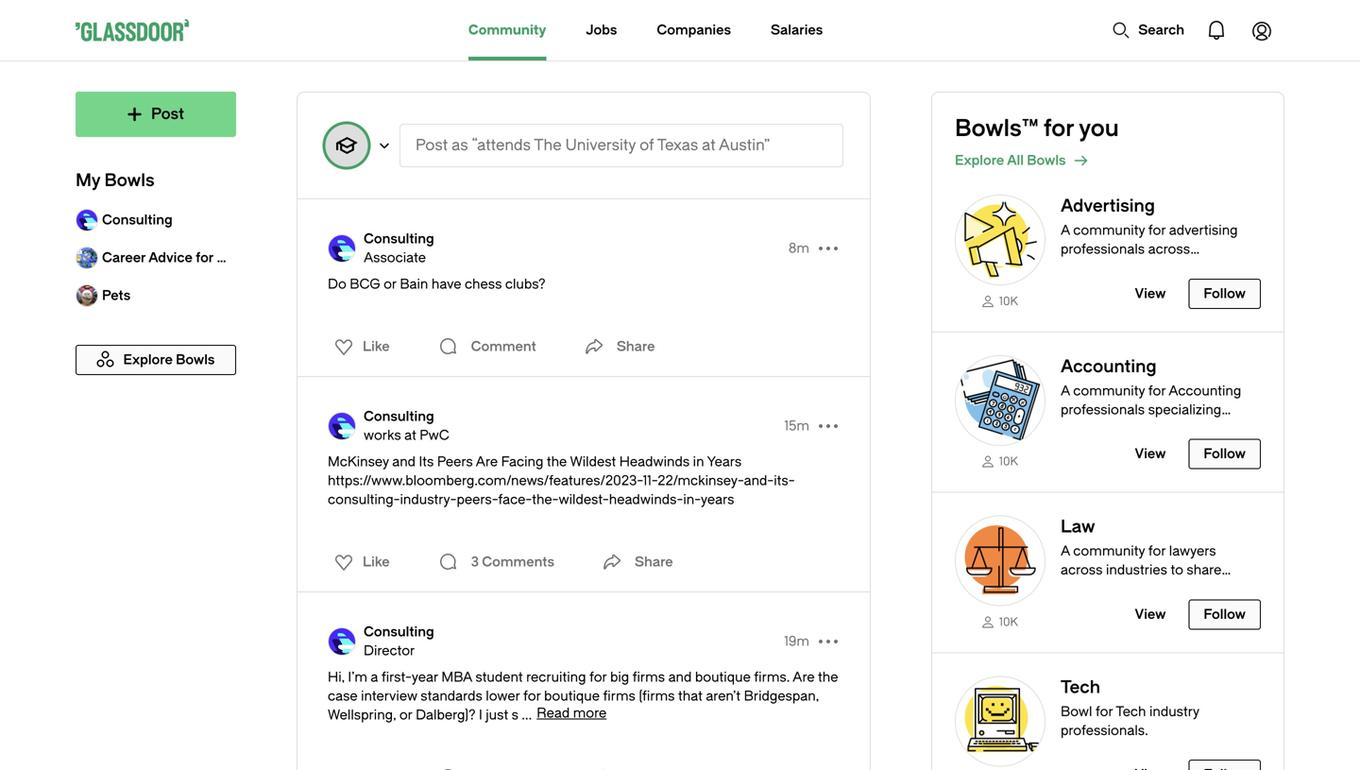 Task type: vqa. For each thing, say whether or not it's contained in the screenshot.
meet
no



Task type: locate. For each thing, give the bounding box(es) containing it.
community up industries in the bottom of the page
[[1074, 543, 1146, 559]]

and inside law a community for lawyers across industries to share experiences and compare notes
[[1141, 581, 1165, 597]]

3 comments
[[471, 554, 555, 570]]

rections list menu down bcg
[[323, 332, 396, 362]]

2 horizontal spatial and
[[1141, 581, 1165, 597]]

are up bridgespan,
[[793, 670, 815, 685]]

0 vertical spatial boutique
[[695, 670, 751, 685]]

1 vertical spatial at
[[405, 428, 417, 443]]

or
[[384, 276, 397, 292], [400, 707, 413, 723]]

a up professionals
[[1061, 223, 1071, 238]]

and down industries in the bottom of the page
[[1141, 581, 1165, 597]]

image for bowl image
[[955, 195, 1046, 285], [955, 355, 1046, 446], [955, 516, 1046, 606], [955, 676, 1046, 767]]

3 image for post author image from the top
[[328, 627, 356, 656]]

community link
[[469, 0, 547, 60]]

post as "attends the university of texas at austin" button
[[400, 124, 844, 167]]

1 horizontal spatial and
[[669, 670, 692, 685]]

1 vertical spatial or
[[400, 707, 413, 723]]

15m link
[[785, 417, 810, 436]]

to
[[1171, 562, 1184, 578]]

read
[[537, 705, 570, 721]]

industry-
[[400, 492, 457, 507]]

tech up bowl
[[1061, 677, 1101, 697]]

0 horizontal spatial boutique
[[544, 688, 600, 704]]

firms up the (firms
[[633, 670, 665, 685]]

at
[[702, 137, 716, 154], [405, 428, 417, 443]]

toogle identity image
[[324, 123, 369, 168]]

students
[[217, 250, 276, 266]]

dalberg)?
[[416, 707, 476, 723]]

for left you
[[1044, 115, 1075, 142]]

the right facing
[[547, 454, 567, 470]]

0 vertical spatial at
[[702, 137, 716, 154]]

image for bowl image for advertising
[[955, 195, 1046, 285]]

and inside hi, i'm a first-year mba student recruiting for big firms and boutique firms. are the case interview standards lower for boutique firms (firms that aren't bridgespan, wellspring, or dalberg)? i just s ...
[[669, 670, 692, 685]]

share for 3 comments
[[635, 554, 673, 570]]

1 10k from the top
[[1000, 295, 1019, 308]]

advertising
[[1061, 196, 1156, 216]]

bowls™
[[955, 115, 1039, 142]]

0 horizontal spatial bowls
[[104, 171, 155, 190]]

1 vertical spatial the
[[818, 670, 839, 685]]

bcg
[[350, 276, 380, 292]]

have
[[432, 276, 462, 292]]

a inside law a community for lawyers across industries to share experiences and compare notes
[[1061, 543, 1071, 559]]

s
[[512, 707, 519, 723]]

advertising
[[1170, 223, 1238, 238]]

0 vertical spatial or
[[384, 276, 397, 292]]

2 image for bowl image from the top
[[955, 355, 1046, 446]]

consulting link up works
[[364, 407, 450, 426]]

bowls
[[1027, 153, 1066, 168], [104, 171, 155, 190]]

consulting
[[102, 212, 173, 228], [364, 231, 434, 247], [364, 409, 434, 424], [364, 624, 434, 640]]

law
[[1061, 517, 1096, 537]]

search
[[1139, 22, 1185, 38]]

post as "attends the university of texas at austin"
[[416, 137, 771, 154]]

0 horizontal spatial and
[[392, 454, 416, 470]]

consulting link up associate
[[364, 230, 434, 249]]

1 horizontal spatial are
[[793, 670, 815, 685]]

1 horizontal spatial boutique
[[695, 670, 751, 685]]

1 vertical spatial across
[[1061, 562, 1103, 578]]

2 vertical spatial 10k
[[1000, 615, 1019, 629]]

companies
[[1061, 260, 1131, 276]]

clubs?
[[505, 276, 546, 292]]

at inside button
[[702, 137, 716, 154]]

consulting associate
[[364, 231, 434, 266]]

1 horizontal spatial across
[[1149, 241, 1191, 257]]

share inside dropdown button
[[617, 339, 655, 354]]

1 horizontal spatial bowls
[[1027, 153, 1066, 168]]

bowls™ for you
[[955, 115, 1120, 142]]

a for advertising
[[1061, 223, 1071, 238]]

1 vertical spatial and
[[1141, 581, 1165, 597]]

community for law
[[1074, 543, 1146, 559]]

0 horizontal spatial or
[[384, 276, 397, 292]]

jobs link
[[586, 0, 617, 60]]

or down the interview
[[400, 707, 413, 723]]

1 vertical spatial like
[[363, 554, 390, 570]]

1 vertical spatial 10k
[[1000, 455, 1019, 468]]

2 like from the top
[[363, 554, 390, 570]]

0 vertical spatial 10k
[[1000, 295, 1019, 308]]

rections list menu for mckinsey and its peers are facing the wildest headwinds in years https://www.bloomberg.com/news/features/2023-11-22/mckinsey-and-its- consulting-industry-peers-face-the-wildest-headwinds-in-years
[[323, 547, 396, 577]]

career
[[102, 250, 146, 266]]

for inside advertising a community for advertising professionals across companies
[[1149, 223, 1166, 238]]

firms down big
[[603, 688, 636, 704]]

"attends
[[472, 137, 531, 154]]

consulting link for consulting director
[[364, 623, 434, 642]]

0 vertical spatial rections list menu
[[323, 332, 396, 362]]

0 vertical spatial image for post author image
[[328, 234, 356, 263]]

0 vertical spatial the
[[547, 454, 567, 470]]

austin"
[[719, 137, 771, 154]]

19m
[[785, 634, 810, 649]]

2 vertical spatial 10k link
[[955, 614, 1046, 630]]

community inside law a community for lawyers across industries to share experiences and compare notes
[[1074, 543, 1146, 559]]

image for bowl image for law
[[955, 516, 1046, 606]]

the inside mckinsey and its peers are facing the wildest headwinds in years https://www.bloomberg.com/news/features/2023-11-22/mckinsey-and-its- consulting-industry-peers-face-the-wildest-headwinds-in-years
[[547, 454, 567, 470]]

consulting for consulting
[[102, 212, 173, 228]]

1 vertical spatial tech
[[1116, 704, 1147, 719]]

1 vertical spatial community
[[1074, 543, 1146, 559]]

aren't
[[706, 688, 741, 704]]

like down consulting-
[[363, 554, 390, 570]]

the up bridgespan,
[[818, 670, 839, 685]]

consulting up works
[[364, 409, 434, 424]]

community inside advertising a community for advertising professionals across companies
[[1074, 223, 1146, 238]]

0 vertical spatial 10k link
[[955, 293, 1046, 309]]

1 horizontal spatial or
[[400, 707, 413, 723]]

at left pwc
[[405, 428, 417, 443]]

tech
[[1061, 677, 1101, 697], [1116, 704, 1147, 719]]

that
[[678, 688, 703, 704]]

share
[[1187, 562, 1222, 578]]

across up experiences at bottom
[[1061, 562, 1103, 578]]

consulting link for consulting works at pwc
[[364, 407, 450, 426]]

0 vertical spatial bowls
[[1027, 153, 1066, 168]]

in-
[[684, 492, 701, 507]]

consulting link
[[76, 201, 236, 239], [364, 230, 434, 249], [364, 407, 450, 426], [364, 623, 434, 642]]

1 vertical spatial rections list menu
[[323, 547, 396, 577]]

search button
[[1103, 11, 1194, 49]]

image for post author image up do
[[328, 234, 356, 263]]

consulting for consulting works at pwc
[[364, 409, 434, 424]]

at right "texas"
[[702, 137, 716, 154]]

consulting link up the "director"
[[364, 623, 434, 642]]

1 horizontal spatial the
[[818, 670, 839, 685]]

0 vertical spatial and
[[392, 454, 416, 470]]

across down advertising
[[1149, 241, 1191, 257]]

0 horizontal spatial tech
[[1061, 677, 1101, 697]]

standards
[[421, 688, 483, 704]]

consulting up career
[[102, 212, 173, 228]]

comments
[[482, 554, 555, 570]]

post
[[416, 137, 448, 154]]

consulting-
[[328, 492, 400, 507]]

2 a from the top
[[1061, 543, 1071, 559]]

consulting up "director" button
[[364, 624, 434, 640]]

1 vertical spatial bowls
[[104, 171, 155, 190]]

for inside tech bowl for tech industry professionals.
[[1096, 704, 1114, 719]]

image for post author image up hi,
[[328, 627, 356, 656]]

1 a from the top
[[1061, 223, 1071, 238]]

you
[[1079, 115, 1120, 142]]

years
[[701, 492, 735, 507]]

rections list menu
[[323, 332, 396, 362], [323, 547, 396, 577]]

hi,
[[328, 670, 345, 685]]

2 community from the top
[[1074, 543, 1146, 559]]

lawyers
[[1170, 543, 1217, 559]]

boutique up aren't
[[695, 670, 751, 685]]

are inside hi, i'm a first-year mba student recruiting for big firms and boutique firms. are the case interview standards lower for boutique firms (firms that aren't bridgespan, wellspring, or dalberg)? i just s ...
[[793, 670, 815, 685]]

0 vertical spatial community
[[1074, 223, 1146, 238]]

image for post author image
[[328, 234, 356, 263], [328, 412, 356, 440], [328, 627, 356, 656]]

or inside hi, i'm a first-year mba student recruiting for big firms and boutique firms. are the case interview standards lower for boutique firms (firms that aren't bridgespan, wellspring, or dalberg)? i just s ...
[[400, 707, 413, 723]]

and inside mckinsey and its peers are facing the wildest headwinds in years https://www.bloomberg.com/news/features/2023-11-22/mckinsey-and-its- consulting-industry-peers-face-the-wildest-headwinds-in-years
[[392, 454, 416, 470]]

3 10k link from the top
[[955, 614, 1046, 630]]

1 vertical spatial 10k link
[[955, 453, 1046, 469]]

bridgespan,
[[744, 688, 819, 704]]

10k link
[[955, 293, 1046, 309], [955, 453, 1046, 469], [955, 614, 1046, 630]]

boutique up read more
[[544, 688, 600, 704]]

advertising a community for advertising professionals across companies
[[1061, 196, 1238, 276]]

rections list menu down consulting-
[[323, 547, 396, 577]]

peers-
[[457, 492, 498, 507]]

0 vertical spatial share
[[617, 339, 655, 354]]

industries
[[1107, 562, 1168, 578]]

for up the professionals.
[[1096, 704, 1114, 719]]

boutique
[[695, 670, 751, 685], [544, 688, 600, 704]]

for right advice
[[196, 250, 214, 266]]

0 horizontal spatial the
[[547, 454, 567, 470]]

for left big
[[590, 670, 607, 685]]

mckinsey
[[328, 454, 389, 470]]

i'm
[[348, 670, 368, 685]]

3 image for bowl image from the top
[[955, 516, 1046, 606]]

1 vertical spatial are
[[793, 670, 815, 685]]

headwinds
[[620, 454, 690, 470]]

share inside popup button
[[635, 554, 673, 570]]

3 10k from the top
[[1000, 615, 1019, 629]]

0 vertical spatial like
[[363, 339, 390, 354]]

0 horizontal spatial are
[[476, 454, 498, 470]]

professionals
[[1061, 241, 1145, 257]]

tech up the professionals.
[[1116, 704, 1147, 719]]

10k for advertising
[[1000, 295, 1019, 308]]

student
[[476, 670, 523, 685]]

or left "bain"
[[384, 276, 397, 292]]

big
[[610, 670, 630, 685]]

and left the its
[[392, 454, 416, 470]]

do
[[328, 276, 347, 292]]

0 horizontal spatial across
[[1061, 562, 1103, 578]]

for left advertising
[[1149, 223, 1166, 238]]

1 like from the top
[[363, 339, 390, 354]]

just
[[486, 707, 509, 723]]

1 image for bowl image from the top
[[955, 195, 1046, 285]]

for
[[1044, 115, 1075, 142], [1149, 223, 1166, 238], [196, 250, 214, 266], [1149, 543, 1166, 559], [590, 670, 607, 685], [524, 688, 541, 704], [1096, 704, 1114, 719]]

1 rections list menu from the top
[[323, 332, 396, 362]]

all
[[1007, 153, 1024, 168]]

comment
[[471, 339, 537, 354]]

image for post author image up mckinsey
[[328, 412, 356, 440]]

share for comment
[[617, 339, 655, 354]]

0 vertical spatial a
[[1061, 223, 1071, 238]]

wellspring,
[[328, 707, 396, 723]]

bowls right all
[[1027, 153, 1066, 168]]

are
[[476, 454, 498, 470], [793, 670, 815, 685]]

like down bcg
[[363, 339, 390, 354]]

11-
[[643, 473, 658, 489]]

1 image for post author image from the top
[[328, 234, 356, 263]]

1 vertical spatial image for post author image
[[328, 412, 356, 440]]

across
[[1149, 241, 1191, 257], [1061, 562, 1103, 578]]

are up https://www.bloomberg.com/news/features/2023-
[[476, 454, 498, 470]]

professionals.
[[1061, 723, 1149, 738]]

2 image for post author image from the top
[[328, 412, 356, 440]]

1 10k link from the top
[[955, 293, 1046, 309]]

1 horizontal spatial at
[[702, 137, 716, 154]]

4 image for bowl image from the top
[[955, 676, 1046, 767]]

for up industries in the bottom of the page
[[1149, 543, 1166, 559]]

community up professionals
[[1074, 223, 1146, 238]]

2 vertical spatial image for post author image
[[328, 627, 356, 656]]

0 horizontal spatial at
[[405, 428, 417, 443]]

a down law
[[1061, 543, 1071, 559]]

and up that
[[669, 670, 692, 685]]

year
[[412, 670, 438, 685]]

consulting up "associate" button
[[364, 231, 434, 247]]

2 vertical spatial and
[[669, 670, 692, 685]]

1 horizontal spatial tech
[[1116, 704, 1147, 719]]

2 rections list menu from the top
[[323, 547, 396, 577]]

1 community from the top
[[1074, 223, 1146, 238]]

8m link
[[789, 239, 810, 258]]

0 vertical spatial across
[[1149, 241, 1191, 257]]

first-
[[382, 670, 412, 685]]

a inside advertising a community for advertising professionals across companies
[[1061, 223, 1071, 238]]

1 vertical spatial share
[[635, 554, 673, 570]]

consulting inside consulting works at pwc
[[364, 409, 434, 424]]

2 10k link from the top
[[955, 453, 1046, 469]]

0 vertical spatial are
[[476, 454, 498, 470]]

0 vertical spatial tech
[[1061, 677, 1101, 697]]

rections list menu for do bcg or bain have chess clubs?
[[323, 332, 396, 362]]

1 vertical spatial a
[[1061, 543, 1071, 559]]

mba
[[442, 670, 472, 685]]

bowls right my
[[104, 171, 155, 190]]



Task type: describe. For each thing, give the bounding box(es) containing it.
read more
[[537, 705, 607, 721]]

in
[[693, 454, 705, 470]]

works
[[364, 428, 401, 443]]

the inside hi, i'm a first-year mba student recruiting for big firms and boutique firms. are the case interview standards lower for boutique firms (firms that aren't bridgespan, wellspring, or dalberg)? i just s ...
[[818, 670, 839, 685]]

across inside law a community for lawyers across industries to share experiences and compare notes
[[1061, 562, 1103, 578]]

advice
[[148, 250, 193, 266]]

10k for law
[[1000, 615, 1019, 629]]

mckinsey and its peers are facing the wildest headwinds in years https://www.bloomberg.com/news/features/2023-11-22/mckinsey-and-its- consulting-industry-peers-face-the-wildest-headwinds-in-years
[[328, 454, 795, 507]]

for inside law a community for lawyers across industries to share experiences and compare notes
[[1149, 543, 1166, 559]]

salaries
[[771, 22, 823, 38]]

career advice for students link
[[76, 239, 276, 277]]

explore all bowls
[[955, 153, 1066, 168]]

salaries link
[[771, 0, 823, 60]]

accounting
[[1061, 357, 1157, 376]]

my
[[76, 171, 100, 190]]

interview
[[361, 688, 418, 704]]

image for post author image for works at
[[328, 412, 356, 440]]

image for post author image for director
[[328, 627, 356, 656]]

compare
[[1168, 581, 1225, 597]]

notes
[[1061, 600, 1097, 616]]

experiences
[[1061, 581, 1138, 597]]

image for bowl image for accounting
[[955, 355, 1046, 446]]

2 10k from the top
[[1000, 455, 1019, 468]]

for up the ...
[[524, 688, 541, 704]]

texas
[[657, 137, 699, 154]]

associate
[[364, 250, 426, 266]]

director
[[364, 643, 415, 659]]

my bowls
[[76, 171, 155, 190]]

15m
[[785, 418, 810, 434]]

19m link
[[785, 632, 810, 651]]

career advice for students
[[102, 250, 276, 266]]

across inside advertising a community for advertising professionals across companies
[[1149, 241, 1191, 257]]

like for do bcg or bain have chess clubs?
[[363, 339, 390, 354]]

years
[[707, 454, 742, 470]]

0 vertical spatial firms
[[633, 670, 665, 685]]

at inside consulting works at pwc
[[405, 428, 417, 443]]

recruiting
[[526, 670, 586, 685]]

pets link
[[76, 277, 236, 315]]

share button
[[579, 328, 655, 366]]

do bcg or bain have chess clubs?
[[328, 276, 546, 292]]

wildest-
[[559, 492, 609, 507]]

8m
[[789, 240, 810, 256]]

companies
[[657, 22, 731, 38]]

pwc
[[420, 428, 450, 443]]

lower
[[486, 688, 520, 704]]

as
[[452, 137, 468, 154]]

face-
[[498, 492, 532, 507]]

chess
[[465, 276, 502, 292]]

1 vertical spatial boutique
[[544, 688, 600, 704]]

10k link for law
[[955, 614, 1046, 630]]

comment button
[[433, 328, 541, 366]]

consulting link for consulting associate
[[364, 230, 434, 249]]

university
[[566, 137, 636, 154]]

wildest
[[570, 454, 616, 470]]

director button
[[364, 642, 434, 661]]

consulting for consulting director
[[364, 624, 434, 640]]

peers
[[437, 454, 473, 470]]

associate button
[[364, 249, 434, 267]]

are inside mckinsey and its peers are facing the wildest headwinds in years https://www.bloomberg.com/news/features/2023-11-22/mckinsey-and-its- consulting-industry-peers-face-the-wildest-headwinds-in-years
[[476, 454, 498, 470]]

the
[[534, 137, 562, 154]]

consulting for consulting associate
[[364, 231, 434, 247]]

explore all bowls link
[[955, 149, 1284, 172]]

pets
[[102, 288, 131, 303]]

and-
[[744, 473, 774, 489]]

a
[[371, 670, 378, 685]]

its-
[[774, 473, 795, 489]]

for inside career advice for students link
[[196, 250, 214, 266]]

(firms
[[639, 688, 675, 704]]

facing
[[501, 454, 544, 470]]

like for mckinsey and its peers are facing the wildest headwinds in years https://www.bloomberg.com/news/features/2023-11-22/mckinsey-and-its- consulting-industry-peers-face-the-wildest-headwinds-in-years
[[363, 554, 390, 570]]

more
[[573, 705, 607, 721]]

read more button
[[537, 705, 607, 721]]

community for advertising
[[1074, 223, 1146, 238]]

a for law
[[1061, 543, 1071, 559]]

https://www.bloomberg.com/news/features/2023-
[[328, 473, 643, 489]]

case
[[328, 688, 358, 704]]

community
[[469, 22, 547, 38]]

bowl
[[1061, 704, 1093, 719]]

share button
[[597, 543, 673, 581]]

1 vertical spatial firms
[[603, 688, 636, 704]]

bain
[[400, 276, 428, 292]]

10k link for advertising
[[955, 293, 1046, 309]]

headwinds-
[[609, 492, 684, 507]]

image for post author image for associate
[[328, 234, 356, 263]]

tech bowl for tech industry professionals.
[[1061, 677, 1200, 738]]

companies link
[[657, 0, 731, 60]]

consulting link up advice
[[76, 201, 236, 239]]

firms.
[[754, 670, 790, 685]]

22/mckinsey-
[[658, 473, 744, 489]]

i
[[479, 707, 483, 723]]



